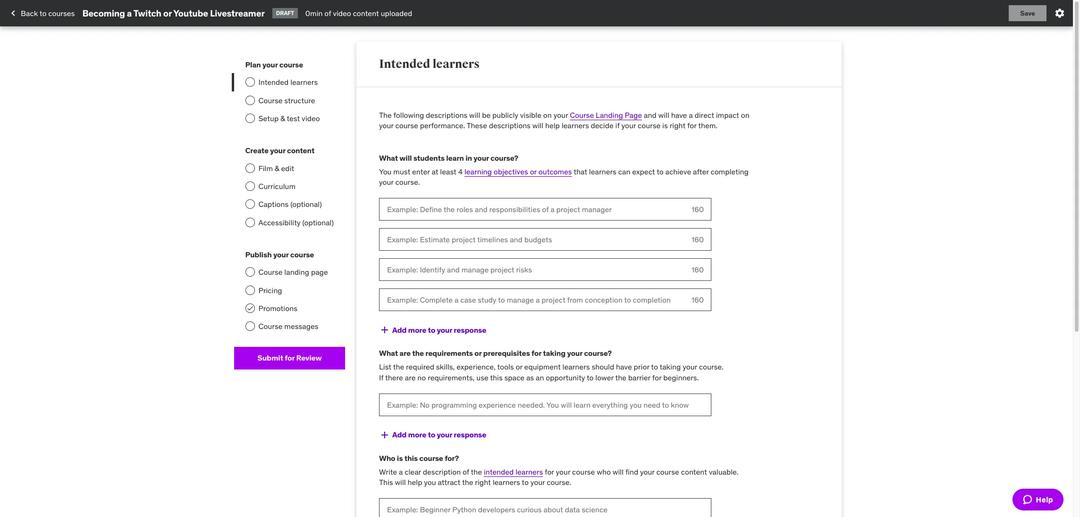 Task type: describe. For each thing, give the bounding box(es) containing it.
descriptions inside and will have a direct impact on your course performance. these descriptions will help learners decide if your course is right for them.
[[489, 121, 531, 130]]

course. inside who is this course for? write a clear description of the intended learners for your course who will find your course content valuable. this will help you attract the right learners to your course.
[[547, 478, 571, 488]]

or up space
[[516, 363, 522, 372]]

to inside who is this course for? write a clear description of the intended learners for your course who will find your course content valuable. this will help you attract the right learners to your course.
[[522, 478, 529, 488]]

students
[[413, 153, 445, 163]]

0min
[[305, 8, 323, 18]]

add more to your response for you must enter at least 4
[[392, 325, 486, 335]]

visible
[[520, 110, 541, 120]]

direct
[[695, 110, 714, 120]]

page
[[311, 268, 328, 277]]

description
[[423, 468, 461, 477]]

160 for example: identify and manage project risks text field
[[691, 265, 704, 275]]

course left who
[[572, 468, 595, 477]]

0 vertical spatial course?
[[490, 153, 518, 163]]

promotions link
[[234, 300, 345, 318]]

a inside and will have a direct impact on your course performance. these descriptions will help learners decide if your course is right for them.
[[689, 110, 693, 120]]

pricing link
[[234, 282, 345, 300]]

decide
[[591, 121, 614, 130]]

or right twitch
[[163, 7, 172, 19]]

requirements
[[425, 349, 473, 358]]

the right attract
[[462, 478, 473, 488]]

this
[[379, 478, 393, 488]]

submit for review button
[[234, 347, 345, 370]]

add for list the required skills, experience, tools or equipment learners should have prior to taking your course.
[[392, 430, 407, 440]]

accessibility
[[258, 218, 300, 227]]

twitch
[[133, 7, 161, 19]]

this inside who is this course for? write a clear description of the intended learners for your course who will find your course content valuable. this will help you attract the right learners to your course.
[[404, 454, 418, 463]]

160 for example: define the roles and responsibilities of a project manager text box
[[691, 205, 704, 214]]

if
[[615, 121, 620, 130]]

learners inside "what are the requirements or prerequisites for taking your course? list the required skills, experience, tools or equipment learners should have prior to taking your course. if there are no requirements, use this space as an opportunity to lower the barrier for beginners."
[[562, 363, 590, 372]]

for inside button
[[285, 354, 295, 363]]

incomplete image for course landing page
[[245, 268, 255, 277]]

your inside that learners can expect to achieve after completing your course.
[[379, 178, 394, 187]]

course landing page link
[[234, 264, 345, 282]]

structure
[[284, 96, 315, 105]]

the up there
[[393, 363, 404, 372]]

there
[[385, 373, 403, 383]]

incomplete image for pricing
[[245, 286, 255, 295]]

course messages link
[[234, 318, 345, 336]]

to right prior
[[651, 363, 658, 372]]

course. inside that learners can expect to achieve after completing your course.
[[395, 178, 420, 187]]

if
[[379, 373, 383, 383]]

captions (optional) link
[[234, 196, 345, 214]]

review
[[296, 354, 322, 363]]

to inside that learners can expect to achieve after completing your course.
[[657, 167, 664, 177]]

Example: Beginner Python developers curious about data science text field
[[379, 499, 711, 518]]

course structure link
[[234, 91, 345, 109]]

completed element
[[245, 304, 255, 313]]

course for course structure
[[258, 96, 283, 105]]

prior
[[634, 363, 649, 372]]

1 vertical spatial are
[[405, 373, 416, 383]]

course settings image
[[1054, 8, 1065, 19]]

will right the this
[[395, 478, 406, 488]]

can
[[618, 167, 630, 177]]

0 vertical spatial of
[[324, 8, 331, 18]]

requirements,
[[428, 373, 475, 383]]

captions
[[258, 200, 289, 209]]

incomplete image for setup & test video
[[245, 114, 255, 123]]

lower
[[595, 373, 614, 383]]

of inside who is this course for? write a clear description of the intended learners for your course who will find your course content valuable. this will help you attract the right learners to your course.
[[463, 468, 469, 477]]

you must enter at least 4 learning objectives or outcomes
[[379, 167, 572, 177]]

help inside and will have a direct impact on your course performance. these descriptions will help learners decide if your course is right for them.
[[545, 121, 560, 130]]

1 on from the left
[[543, 110, 552, 120]]

list
[[379, 363, 391, 372]]

beginners.
[[663, 373, 699, 383]]

impact
[[716, 110, 739, 120]]

youtube
[[173, 7, 208, 19]]

learning
[[464, 167, 492, 177]]

to up requirements
[[428, 325, 435, 335]]

test
[[287, 114, 300, 123]]

course up landing
[[290, 250, 314, 260]]

curriculum link
[[234, 177, 345, 196]]

to right "back"
[[40, 8, 46, 18]]

course for course messages
[[258, 322, 283, 332]]

course landing page link
[[570, 110, 642, 120]]

add for you must enter at least 4
[[392, 325, 407, 335]]

experience,
[[457, 363, 496, 372]]

course up decide
[[570, 110, 594, 120]]

who is this course for? write a clear description of the intended learners for your course who will find your course content valuable. this will help you attract the right learners to your course.
[[379, 454, 739, 488]]

content inside who is this course for? write a clear description of the intended learners for your course who will find your course content valuable. this will help you attract the right learners to your course.
[[681, 468, 707, 477]]

attract
[[438, 478, 460, 488]]

Example: Define the roles and responsibilities of a project manager text field
[[379, 198, 684, 221]]

(optional) for accessibility (optional)
[[302, 218, 334, 227]]

back to courses
[[21, 8, 75, 18]]

after
[[693, 167, 709, 177]]

outcomes
[[538, 167, 572, 177]]

submit for review
[[257, 354, 322, 363]]

what are the requirements or prerequisites for taking your course? list the required skills, experience, tools or equipment learners should have prior to taking your course. if there are no requirements, use this space as an opportunity to lower the barrier for beginners.
[[379, 349, 724, 383]]

film
[[258, 164, 273, 173]]

0 vertical spatial intended learners
[[379, 57, 480, 71]]

publish your course
[[245, 250, 314, 260]]

livestreamer
[[210, 7, 265, 19]]

will down visible
[[532, 121, 543, 130]]

learners inside and will have a direct impact on your course performance. these descriptions will help learners decide if your course is right for them.
[[562, 121, 589, 130]]

setup
[[258, 114, 279, 123]]

or up experience,
[[474, 349, 482, 358]]

publicly
[[492, 110, 518, 120]]

what for what will students learn in your course?
[[379, 153, 398, 163]]

landing
[[596, 110, 623, 120]]

publish
[[245, 250, 272, 260]]

1 vertical spatial video
[[302, 114, 320, 123]]

you
[[424, 478, 436, 488]]

course down following
[[395, 121, 418, 130]]

for inside who is this course for? write a clear description of the intended learners for your course who will find your course content valuable. this will help you attract the right learners to your course.
[[545, 468, 554, 477]]

0min of video content uploaded
[[305, 8, 412, 18]]

that learners can expect to achieve after completing your course.
[[379, 167, 749, 187]]

course for course landing page
[[258, 268, 283, 277]]

following
[[393, 110, 424, 120]]

help inside who is this course for? write a clear description of the intended learners for your course who will find your course content valuable. this will help you attract the right learners to your course.
[[408, 478, 422, 488]]

0 horizontal spatial intended
[[258, 78, 289, 87]]

course down and
[[638, 121, 660, 130]]

have inside and will have a direct impact on your course performance. these descriptions will help learners decide if your course is right for them.
[[671, 110, 687, 120]]

edit
[[281, 164, 294, 173]]

this inside "what are the requirements or prerequisites for taking your course? list the required skills, experience, tools or equipment learners should have prior to taking your course. if there are no requirements, use this space as an opportunity to lower the barrier for beginners."
[[490, 373, 503, 383]]

will left find
[[613, 468, 624, 477]]

medium image for what will students learn in your course?
[[379, 325, 390, 336]]

on inside and will have a direct impact on your course performance. these descriptions will help learners decide if your course is right for them.
[[741, 110, 749, 120]]

plan
[[245, 60, 261, 69]]

response for you must enter at least 4
[[454, 325, 486, 335]]

film & edit
[[258, 164, 294, 173]]

back
[[21, 8, 38, 18]]

messages
[[284, 322, 318, 332]]

completing
[[711, 167, 749, 177]]

0 vertical spatial intended
[[379, 57, 430, 71]]

skills,
[[436, 363, 455, 372]]

back to courses link
[[8, 5, 75, 21]]

least
[[440, 167, 456, 177]]

objectives
[[494, 167, 528, 177]]

incomplete image for intended learners
[[245, 78, 255, 87]]

will right and
[[658, 110, 669, 120]]

be
[[482, 110, 491, 120]]

space
[[504, 373, 524, 383]]

accessibility (optional) link
[[234, 214, 345, 232]]

course messages
[[258, 322, 318, 332]]

course up intended learners link on the left of the page
[[279, 60, 303, 69]]

becoming a twitch or youtube livestreamer
[[82, 7, 265, 19]]

as
[[526, 373, 534, 383]]

who
[[597, 468, 611, 477]]



Task type: locate. For each thing, give the bounding box(es) containing it.
incomplete image for film & edit
[[245, 164, 255, 173]]

what for what are the requirements or prerequisites for taking your course? list the required skills, experience, tools or equipment learners should have prior to taking your course. if there are no requirements, use this space as an opportunity to lower the barrier for beginners.
[[379, 349, 398, 358]]

equipment
[[524, 363, 561, 372]]

0 vertical spatial right
[[670, 121, 685, 130]]

4
[[458, 167, 463, 177]]

1 vertical spatial (optional)
[[302, 218, 334, 227]]

incomplete image inside 'pricing' link
[[245, 286, 255, 295]]

content left valuable.
[[681, 468, 707, 477]]

2 more from the top
[[408, 430, 426, 440]]

incomplete image down publish
[[245, 268, 255, 277]]

for right intended learners link
[[545, 468, 554, 477]]

&
[[280, 114, 285, 123], [275, 164, 279, 173]]

course landing page
[[258, 268, 328, 277]]

1 horizontal spatial &
[[280, 114, 285, 123]]

intended learners link
[[234, 73, 345, 91]]

1 vertical spatial what
[[379, 349, 398, 358]]

medium image left "back"
[[8, 8, 19, 19]]

course? up objectives
[[490, 153, 518, 163]]

video right test
[[302, 114, 320, 123]]

0 horizontal spatial a
[[127, 7, 132, 19]]

write
[[379, 468, 397, 477]]

(optional) down captions (optional)
[[302, 218, 334, 227]]

will up 'must'
[[399, 153, 412, 163]]

4 incomplete image from the top
[[245, 218, 255, 227]]

incomplete image left accessibility
[[245, 218, 255, 227]]

5 incomplete image from the top
[[245, 286, 255, 295]]

add more to your response for list the required skills, experience, tools or equipment learners should have prior to taking your course.
[[392, 430, 486, 440]]

this
[[490, 373, 503, 383], [404, 454, 418, 463]]

1 vertical spatial taking
[[660, 363, 681, 372]]

2 horizontal spatial a
[[689, 110, 693, 120]]

video right 0min
[[333, 8, 351, 18]]

in
[[465, 153, 472, 163]]

descriptions down the following descriptions will be publicly visible on your course landing page
[[489, 121, 531, 130]]

them.
[[698, 121, 718, 130]]

incomplete image left film
[[245, 164, 255, 173]]

help
[[545, 121, 560, 130], [408, 478, 422, 488]]

1 vertical spatial of
[[463, 468, 469, 477]]

& for edit
[[275, 164, 279, 173]]

0 vertical spatial help
[[545, 121, 560, 130]]

2 what from the top
[[379, 349, 398, 358]]

160 for example: estimate project timelines and budgets text box
[[691, 235, 704, 244]]

promotions
[[258, 304, 297, 313]]

1 vertical spatial response
[[454, 430, 486, 440]]

0 vertical spatial content
[[353, 8, 379, 18]]

on right visible
[[543, 110, 552, 120]]

1 horizontal spatial video
[[333, 8, 351, 18]]

incomplete image for curriculum
[[245, 182, 255, 191]]

will up these
[[469, 110, 480, 120]]

is
[[662, 121, 668, 130], [397, 454, 403, 463]]

0 horizontal spatial video
[[302, 114, 320, 123]]

2 160 from the top
[[691, 235, 704, 244]]

0 vertical spatial this
[[490, 373, 503, 383]]

to down intended learners link
[[522, 478, 529, 488]]

opportunity
[[546, 373, 585, 383]]

2 vertical spatial medium image
[[379, 430, 390, 441]]

1 horizontal spatial intended learners
[[379, 57, 480, 71]]

4 160 from the top
[[691, 295, 704, 305]]

0 horizontal spatial intended learners
[[258, 78, 318, 87]]

1 vertical spatial medium image
[[379, 325, 390, 336]]

course inside course messages link
[[258, 322, 283, 332]]

course? up should
[[584, 349, 612, 358]]

the up required
[[412, 349, 424, 358]]

1 vertical spatial a
[[689, 110, 693, 120]]

0 horizontal spatial right
[[475, 478, 491, 488]]

course.
[[395, 178, 420, 187], [699, 363, 724, 372], [547, 478, 571, 488]]

more up clear
[[408, 430, 426, 440]]

what will students learn in your course?
[[379, 153, 518, 163]]

medium image for what are the requirements or prerequisites for taking your course?
[[379, 430, 390, 441]]

0 vertical spatial more
[[408, 325, 426, 335]]

0 horizontal spatial is
[[397, 454, 403, 463]]

0 vertical spatial video
[[333, 8, 351, 18]]

required
[[406, 363, 434, 372]]

1 vertical spatial add more to your response button
[[379, 424, 486, 447]]

incomplete image inside setup & test video link
[[245, 114, 255, 123]]

1 horizontal spatial on
[[741, 110, 749, 120]]

5 incomplete image from the top
[[245, 322, 255, 332]]

1 vertical spatial help
[[408, 478, 422, 488]]

response
[[454, 325, 486, 335], [454, 430, 486, 440]]

and will have a direct impact on your course performance. these descriptions will help learners decide if your course is right for them.
[[379, 110, 749, 130]]

& inside 'link'
[[275, 164, 279, 173]]

add more to your response button up requirements
[[379, 319, 486, 342]]

what up 'you'
[[379, 153, 398, 163]]

on right the impact
[[741, 110, 749, 120]]

incomplete image down plan
[[245, 78, 255, 87]]

and
[[644, 110, 656, 120]]

for
[[687, 121, 697, 130], [532, 349, 541, 358], [285, 354, 295, 363], [652, 373, 661, 383], [545, 468, 554, 477]]

add more to your response button for you must enter at least 4
[[379, 319, 486, 342]]

descriptions up performance. in the top left of the page
[[426, 110, 467, 120]]

for?
[[445, 454, 459, 463]]

tools
[[497, 363, 514, 372]]

1 vertical spatial course?
[[584, 349, 612, 358]]

1 horizontal spatial intended
[[379, 57, 430, 71]]

0 vertical spatial add more to your response button
[[379, 319, 486, 342]]

1 vertical spatial right
[[475, 478, 491, 488]]

that
[[574, 167, 587, 177]]

incomplete image for course messages
[[245, 322, 255, 332]]

for left review
[[285, 354, 295, 363]]

0 vertical spatial have
[[671, 110, 687, 120]]

intended learners link
[[484, 468, 543, 477]]

0 vertical spatial add more to your response
[[392, 325, 486, 335]]

prerequisites
[[483, 349, 530, 358]]

response for list the required skills, experience, tools or equipment learners should have prior to taking your course.
[[454, 430, 486, 440]]

course up setup
[[258, 96, 283, 105]]

incomplete image
[[245, 96, 255, 105], [245, 114, 255, 123], [245, 164, 255, 173], [245, 218, 255, 227], [245, 322, 255, 332]]

incomplete image for accessibility (optional)
[[245, 218, 255, 227]]

(optional) inside accessibility (optional) link
[[302, 218, 334, 227]]

1 vertical spatial intended
[[258, 78, 289, 87]]

2 on from the left
[[741, 110, 749, 120]]

a left direct
[[689, 110, 693, 120]]

expect
[[632, 167, 655, 177]]

this up clear
[[404, 454, 418, 463]]

0 vertical spatial are
[[399, 349, 411, 358]]

1 vertical spatial add more to your response
[[392, 430, 486, 440]]

course. inside "what are the requirements or prerequisites for taking your course? list the required skills, experience, tools or equipment learners should have prior to taking your course. if there are no requirements, use this space as an opportunity to lower the barrier for beginners."
[[699, 363, 724, 372]]

1 horizontal spatial a
[[399, 468, 403, 477]]

2 response from the top
[[454, 430, 486, 440]]

draft
[[276, 9, 294, 16]]

accessibility (optional)
[[258, 218, 334, 227]]

setup & test video link
[[234, 109, 345, 128]]

add more to your response button up 'for?'
[[379, 424, 486, 447]]

1 vertical spatial this
[[404, 454, 418, 463]]

incomplete image inside course messages link
[[245, 322, 255, 332]]

0 vertical spatial a
[[127, 7, 132, 19]]

learners inside that learners can expect to achieve after completing your course.
[[589, 167, 616, 177]]

medium image up list
[[379, 325, 390, 336]]

add more to your response button
[[379, 319, 486, 342], [379, 424, 486, 447]]

0 vertical spatial add
[[392, 325, 407, 335]]

descriptions
[[426, 110, 467, 120], [489, 121, 531, 130]]

this right the use
[[490, 373, 503, 383]]

course right find
[[656, 468, 679, 477]]

what inside "what are the requirements or prerequisites for taking your course? list the required skills, experience, tools or equipment learners should have prior to taking your course. if there are no requirements, use this space as an opportunity to lower the barrier for beginners."
[[379, 349, 398, 358]]

medium image
[[8, 8, 19, 19], [379, 325, 390, 336], [379, 430, 390, 441]]

1 vertical spatial intended learners
[[258, 78, 318, 87]]

more for list the required skills, experience, tools or equipment learners should have prior to taking your course.
[[408, 430, 426, 440]]

enter
[[412, 167, 430, 177]]

0 horizontal spatial of
[[324, 8, 331, 18]]

film & edit link
[[234, 159, 345, 177]]

incomplete image for captions (optional)
[[245, 200, 255, 209]]

performance.
[[420, 121, 465, 130]]

2 add more to your response button from the top
[[379, 424, 486, 447]]

Example: Identify and manage project risks text field
[[379, 259, 684, 281]]

0 horizontal spatial taking
[[543, 349, 566, 358]]

incomplete image for course structure
[[245, 96, 255, 105]]

for up equipment
[[532, 349, 541, 358]]

intended learners
[[379, 57, 480, 71], [258, 78, 318, 87]]

1 horizontal spatial of
[[463, 468, 469, 477]]

no
[[417, 373, 426, 383]]

right inside who is this course for? write a clear description of the intended learners for your course who will find your course content valuable. this will help you attract the right learners to your course.
[[475, 478, 491, 488]]

more
[[408, 325, 426, 335], [408, 430, 426, 440]]

2 vertical spatial course.
[[547, 478, 571, 488]]

1 vertical spatial is
[[397, 454, 403, 463]]

you
[[379, 167, 392, 177]]

to left lower on the right bottom of the page
[[587, 373, 594, 383]]

learning objectives or outcomes link
[[464, 167, 572, 177]]

for left them.
[[687, 121, 697, 130]]

2 add from the top
[[392, 430, 407, 440]]

Example: Complete a case study to manage a project from conception to completion text field
[[379, 289, 684, 312]]

1 horizontal spatial right
[[670, 121, 685, 130]]

taking up equipment
[[543, 349, 566, 358]]

incomplete image inside course structure link
[[245, 96, 255, 105]]

a left clear
[[399, 468, 403, 477]]

captions (optional)
[[258, 200, 322, 209]]

are left no
[[405, 373, 416, 383]]

add up required
[[392, 325, 407, 335]]

0 vertical spatial (optional)
[[290, 200, 322, 209]]

completed image
[[246, 305, 254, 313]]

more for you must enter at least 4
[[408, 325, 426, 335]]

an
[[536, 373, 544, 383]]

0 vertical spatial response
[[454, 325, 486, 335]]

1 horizontal spatial this
[[490, 373, 503, 383]]

1 horizontal spatial is
[[662, 121, 668, 130]]

incomplete image down "completed" element
[[245, 322, 255, 332]]

have left prior
[[616, 363, 632, 372]]

the left intended
[[471, 468, 482, 477]]

0 vertical spatial &
[[280, 114, 285, 123]]

incomplete image inside film & edit 'link'
[[245, 164, 255, 173]]

response up 'for?'
[[454, 430, 486, 440]]

clear
[[405, 468, 421, 477]]

add more to your response up requirements
[[392, 325, 486, 335]]

content left uploaded
[[353, 8, 379, 18]]

3 160 from the top
[[691, 265, 704, 275]]

should
[[592, 363, 614, 372]]

the following descriptions will be publicly visible on your course landing page
[[379, 110, 642, 120]]

course up description
[[419, 454, 443, 463]]

pricing
[[258, 286, 282, 295]]

of right 0min
[[324, 8, 331, 18]]

160 for example: complete a case study to manage a project from conception to completion text box
[[691, 295, 704, 305]]

right inside and will have a direct impact on your course performance. these descriptions will help learners decide if your course is right for them.
[[670, 121, 685, 130]]

a inside who is this course for? write a clear description of the intended learners for your course who will find your course content valuable. this will help you attract the right learners to your course.
[[399, 468, 403, 477]]

medium image up the who
[[379, 430, 390, 441]]

incomplete image inside accessibility (optional) link
[[245, 218, 255, 227]]

1 what from the top
[[379, 153, 398, 163]]

3 incomplete image from the top
[[245, 200, 255, 209]]

incomplete image left captions
[[245, 200, 255, 209]]

1 response from the top
[[454, 325, 486, 335]]

at
[[432, 167, 438, 177]]

intended
[[379, 57, 430, 71], [258, 78, 289, 87]]

barrier
[[628, 373, 650, 383]]

course inside course structure link
[[258, 96, 283, 105]]

course up pricing
[[258, 268, 283, 277]]

incomplete image inside 'curriculum' link
[[245, 182, 255, 191]]

are
[[399, 349, 411, 358], [405, 373, 416, 383]]

or left outcomes
[[530, 167, 537, 177]]

course inside course landing page link
[[258, 268, 283, 277]]

add up the who
[[392, 430, 407, 440]]

incomplete image down plan
[[245, 96, 255, 105]]

1 horizontal spatial taking
[[660, 363, 681, 372]]

& left edit
[[275, 164, 279, 173]]

(optional) inside captions (optional) link
[[290, 200, 322, 209]]

for inside and will have a direct impact on your course performance. these descriptions will help learners decide if your course is right for them.
[[687, 121, 697, 130]]

0 horizontal spatial &
[[275, 164, 279, 173]]

0 horizontal spatial this
[[404, 454, 418, 463]]

2 add more to your response from the top
[[392, 430, 486, 440]]

1 vertical spatial course.
[[699, 363, 724, 372]]

your
[[262, 60, 278, 69], [554, 110, 568, 120], [379, 121, 394, 130], [621, 121, 636, 130], [270, 146, 285, 155], [474, 153, 489, 163], [379, 178, 394, 187], [273, 250, 289, 260], [437, 325, 452, 335], [567, 349, 582, 358], [683, 363, 697, 372], [437, 430, 452, 440], [556, 468, 570, 477], [640, 468, 655, 477], [530, 478, 545, 488]]

incomplete image up completed image at the bottom of the page
[[245, 286, 255, 295]]

incomplete image inside intended learners link
[[245, 78, 255, 87]]

2 horizontal spatial course.
[[699, 363, 724, 372]]

& left test
[[280, 114, 285, 123]]

help down clear
[[408, 478, 422, 488]]

0 horizontal spatial have
[[616, 363, 632, 372]]

160
[[691, 205, 704, 214], [691, 235, 704, 244], [691, 265, 704, 275], [691, 295, 704, 305]]

0 horizontal spatial course?
[[490, 153, 518, 163]]

course
[[258, 96, 283, 105], [570, 110, 594, 120], [258, 268, 283, 277], [258, 322, 283, 332]]

0 horizontal spatial on
[[543, 110, 552, 120]]

who
[[379, 454, 395, 463]]

0 horizontal spatial help
[[408, 478, 422, 488]]

what up list
[[379, 349, 398, 358]]

1 horizontal spatial course?
[[584, 349, 612, 358]]

incomplete image inside course landing page link
[[245, 268, 255, 277]]

1 incomplete image from the top
[[245, 78, 255, 87]]

help down the following descriptions will be publicly visible on your course landing page
[[545, 121, 560, 130]]

0 vertical spatial what
[[379, 153, 398, 163]]

incomplete image
[[245, 78, 255, 87], [245, 182, 255, 191], [245, 200, 255, 209], [245, 268, 255, 277], [245, 286, 255, 295]]

to right expect on the right of the page
[[657, 167, 664, 177]]

add more to your response up 'for?'
[[392, 430, 486, 440]]

the right lower on the right bottom of the page
[[615, 373, 626, 383]]

1 vertical spatial &
[[275, 164, 279, 173]]

incomplete image inside captions (optional) link
[[245, 200, 255, 209]]

plan your course
[[245, 60, 303, 69]]

of
[[324, 8, 331, 18], [463, 468, 469, 477]]

2 vertical spatial content
[[681, 468, 707, 477]]

for right barrier
[[652, 373, 661, 383]]

incomplete image left setup
[[245, 114, 255, 123]]

2 incomplete image from the top
[[245, 114, 255, 123]]

0 vertical spatial medium image
[[8, 8, 19, 19]]

what
[[379, 153, 398, 163], [379, 349, 398, 358]]

a
[[127, 7, 132, 19], [689, 110, 693, 120], [399, 468, 403, 477]]

add more to your response
[[392, 325, 486, 335], [392, 430, 486, 440]]

1 vertical spatial more
[[408, 430, 426, 440]]

of right description
[[463, 468, 469, 477]]

have left direct
[[671, 110, 687, 120]]

medium image inside back to courses link
[[8, 8, 19, 19]]

to up description
[[428, 430, 435, 440]]

1 160 from the top
[[691, 205, 704, 214]]

setup & test video
[[258, 114, 320, 123]]

1 vertical spatial descriptions
[[489, 121, 531, 130]]

1 vertical spatial have
[[616, 363, 632, 372]]

a left twitch
[[127, 7, 132, 19]]

incomplete image left curriculum
[[245, 182, 255, 191]]

have
[[671, 110, 687, 120], [616, 363, 632, 372]]

Example: No programming experience needed. You will learn everything you need to know text field
[[379, 394, 711, 417]]

0 horizontal spatial descriptions
[[426, 110, 467, 120]]

is right the who
[[397, 454, 403, 463]]

(optional) up "accessibility (optional)"
[[290, 200, 322, 209]]

is inside and will have a direct impact on your course performance. these descriptions will help learners decide if your course is right for them.
[[662, 121, 668, 130]]

0 vertical spatial is
[[662, 121, 668, 130]]

have inside "what are the requirements or prerequisites for taking your course? list the required skills, experience, tools or equipment learners should have prior to taking your course. if there are no requirements, use this space as an opportunity to lower the barrier for beginners."
[[616, 363, 632, 372]]

3 incomplete image from the top
[[245, 164, 255, 173]]

0 vertical spatial course.
[[395, 178, 420, 187]]

0 vertical spatial taking
[[543, 349, 566, 358]]

1 add from the top
[[392, 325, 407, 335]]

response up requirements
[[454, 325, 486, 335]]

0 horizontal spatial content
[[287, 146, 314, 155]]

2 incomplete image from the top
[[245, 182, 255, 191]]

right down intended
[[475, 478, 491, 488]]

1 horizontal spatial course.
[[547, 478, 571, 488]]

1 horizontal spatial help
[[545, 121, 560, 130]]

becoming
[[82, 7, 125, 19]]

course? inside "what are the requirements or prerequisites for taking your course? list the required skills, experience, tools or equipment learners should have prior to taking your course. if there are no requirements, use this space as an opportunity to lower the barrier for beginners."
[[584, 349, 612, 358]]

(optional) for captions (optional)
[[290, 200, 322, 209]]

is left them.
[[662, 121, 668, 130]]

taking up beginners.
[[660, 363, 681, 372]]

0 horizontal spatial course.
[[395, 178, 420, 187]]

1 add more to your response from the top
[[392, 325, 486, 335]]

are up required
[[399, 349, 411, 358]]

content up film & edit 'link'
[[287, 146, 314, 155]]

more up required
[[408, 325, 426, 335]]

1 add more to your response button from the top
[[379, 319, 486, 342]]

intended
[[484, 468, 514, 477]]

1 more from the top
[[408, 325, 426, 335]]

2 horizontal spatial content
[[681, 468, 707, 477]]

uploaded
[[381, 8, 412, 18]]

1 vertical spatial content
[[287, 146, 314, 155]]

4 incomplete image from the top
[[245, 268, 255, 277]]

find
[[625, 468, 638, 477]]

is inside who is this course for? write a clear description of the intended learners for your course who will find your course content valuable. this will help you attract the right learners to your course.
[[397, 454, 403, 463]]

save
[[1020, 9, 1035, 17]]

& for test
[[280, 114, 285, 123]]

course down "promotions"
[[258, 322, 283, 332]]

1 vertical spatial add
[[392, 430, 407, 440]]

Example: Estimate project timelines and budgets text field
[[379, 229, 684, 251]]

1 horizontal spatial content
[[353, 8, 379, 18]]

0 vertical spatial descriptions
[[426, 110, 467, 120]]

use
[[476, 373, 488, 383]]

right left them.
[[670, 121, 685, 130]]

2 vertical spatial a
[[399, 468, 403, 477]]

submit
[[257, 354, 283, 363]]

add more to your response button for list the required skills, experience, tools or equipment learners should have prior to taking your course.
[[379, 424, 486, 447]]

course structure
[[258, 96, 315, 105]]

taking
[[543, 349, 566, 358], [660, 363, 681, 372]]

1 incomplete image from the top
[[245, 96, 255, 105]]

1 horizontal spatial have
[[671, 110, 687, 120]]

1 horizontal spatial descriptions
[[489, 121, 531, 130]]

curriculum
[[258, 182, 295, 191]]



Task type: vqa. For each thing, say whether or not it's contained in the screenshot.
"your"
yes



